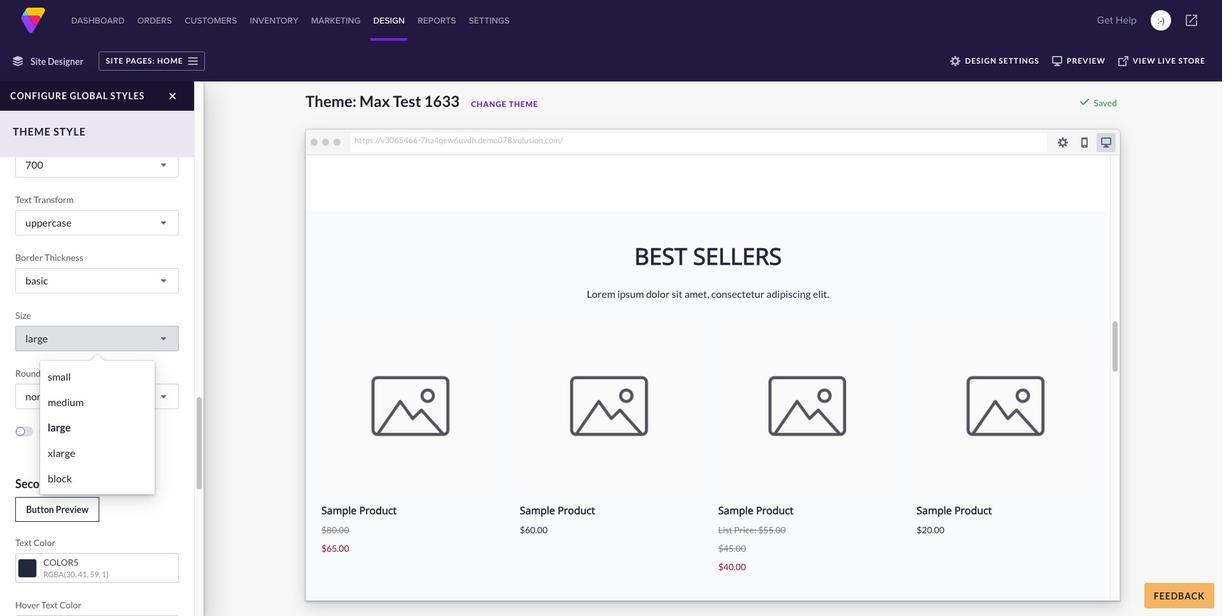 Task type: describe. For each thing, give the bounding box(es) containing it.
medium
[[48, 396, 84, 408]]

large button
[[15, 326, 179, 351]]

)
[[1162, 14, 1164, 27]]

view live store
[[1133, 56, 1205, 66]]

preview inside button
[[56, 504, 89, 515]]

theme: max test 1633
[[306, 92, 460, 110]]

text color
[[15, 537, 55, 548]]

feedback button
[[1144, 583, 1214, 608]]

grow on hover
[[39, 426, 101, 437]]

1633
[[424, 92, 460, 110]]

design
[[373, 14, 405, 27]]

1 vertical spatial border
[[15, 252, 43, 263]]

settings
[[469, 14, 510, 27]]

small
[[48, 370, 71, 383]]

inventory
[[250, 14, 298, 27]]

color5 for color
[[43, 557, 79, 568]]

button preview
[[26, 504, 89, 515]]

medium link
[[43, 390, 151, 415]]

configure global styles
[[10, 90, 145, 101]]

orders
[[137, 14, 172, 27]]

2 vertical spatial text
[[41, 600, 58, 610]]

customers button
[[182, 0, 240, 41]]

theme inside sidebar 'element'
[[13, 125, 51, 137]]

text for text color
[[15, 537, 32, 548]]

design
[[965, 56, 997, 66]]

0 vertical spatial button
[[72, 477, 107, 491]]

secondary
[[15, 477, 69, 491]]

xlarge link
[[43, 440, 151, 466]]

color for border
[[71, 74, 92, 85]]

button inside button
[[26, 504, 54, 515]]

none button
[[15, 384, 179, 409]]

hover border color
[[15, 74, 92, 85]]

on
[[63, 426, 75, 437]]

get
[[1097, 13, 1113, 27]]

test
[[393, 92, 421, 110]]

hover for hover text color
[[15, 600, 40, 610]]

customers
[[185, 14, 237, 27]]

weight
[[35, 136, 64, 147]]

configure
[[10, 90, 67, 101]]

feedback
[[1154, 590, 1205, 601]]

styles
[[110, 90, 145, 101]]

saved image
[[1079, 97, 1089, 107]]

view
[[1133, 56, 1156, 66]]

text for text transform
[[15, 194, 32, 205]]

1 vertical spatial hover
[[77, 426, 101, 437]]

:-)
[[1157, 14, 1164, 27]]

large for large link
[[48, 421, 71, 433]]

help
[[1116, 13, 1137, 27]]

global
[[70, 90, 108, 101]]

transform
[[34, 194, 74, 205]]

none
[[25, 390, 48, 402]]

dashboard
[[71, 14, 125, 27]]

https://v3065466-
[[355, 135, 421, 145]]

color5 rgba(30, 41, 59, 1) for border
[[43, 94, 109, 116]]

grow
[[39, 426, 61, 437]]

saved
[[1094, 97, 1117, 108]]

border thickness
[[15, 252, 83, 263]]

reports
[[418, 14, 456, 27]]

1) for text color
[[102, 570, 109, 579]]

font
[[15, 136, 33, 147]]

site pages: home button
[[99, 52, 205, 71]]

sidebar element
[[0, 73, 204, 616]]

settings
[[999, 56, 1039, 66]]

settings button
[[466, 0, 512, 41]]

color5 rgba(30, 41, 59, 1) for color
[[43, 557, 109, 579]]

basic
[[25, 274, 48, 286]]

marketing
[[311, 14, 361, 27]]

41, for text color
[[78, 570, 88, 579]]

59, for text color
[[90, 570, 100, 579]]

secondary button
[[15, 477, 107, 491]]

live
[[1158, 56, 1176, 66]]



Task type: locate. For each thing, give the bounding box(es) containing it.
text
[[15, 194, 32, 205], [15, 537, 32, 548], [41, 600, 58, 610]]

thickness
[[45, 252, 83, 263]]

theme:
[[306, 92, 357, 110]]

button preview button
[[15, 497, 99, 522]]

1 vertical spatial 1)
[[102, 570, 109, 579]]

2 vertical spatial hover
[[15, 600, 40, 610]]

1 color5 from the top
[[43, 94, 79, 104]]

site for site designer
[[31, 56, 46, 67]]

preview
[[1067, 56, 1105, 66], [56, 504, 89, 515]]

block
[[48, 472, 72, 484]]

1) for hover border color
[[102, 106, 109, 116]]

preview button
[[1046, 52, 1112, 71]]

color5
[[43, 94, 79, 104], [43, 557, 79, 568]]

design button
[[371, 0, 407, 41]]

large
[[25, 332, 48, 344], [48, 421, 71, 433]]

0 vertical spatial color5
[[43, 94, 79, 104]]

rgba(30, for border
[[43, 106, 77, 116]]

1 vertical spatial text
[[15, 537, 32, 548]]

0 vertical spatial preview
[[1067, 56, 1105, 66]]

color for text
[[60, 600, 81, 610]]

small link
[[43, 364, 151, 390]]

site
[[31, 56, 46, 67], [106, 56, 124, 66]]

0 vertical spatial large
[[25, 332, 48, 344]]

0 horizontal spatial site
[[31, 56, 46, 67]]

get help link
[[1093, 8, 1141, 33]]

0 vertical spatial theme
[[509, 99, 538, 109]]

large inside button
[[25, 332, 48, 344]]

design settings button
[[944, 52, 1046, 71]]

basic button
[[15, 268, 179, 293]]

color5 down text color
[[43, 557, 79, 568]]

:-
[[1157, 14, 1162, 27]]

theme right change
[[509, 99, 538, 109]]

font weight
[[15, 136, 64, 147]]

2 41, from the top
[[78, 570, 88, 579]]

0 vertical spatial border
[[41, 74, 69, 85]]

1 vertical spatial large
[[48, 421, 71, 433]]

2 color5 from the top
[[43, 557, 79, 568]]

https://v3065466-7ha4qew6uvdh.demo078.volusion.com/
[[355, 135, 563, 145]]

site left pages:
[[106, 56, 124, 66]]

color
[[71, 74, 92, 85], [34, 537, 55, 548], [60, 600, 81, 610]]

700
[[25, 158, 43, 171]]

site inside button
[[106, 56, 124, 66]]

preview inside 'button'
[[1067, 56, 1105, 66]]

0 vertical spatial 59,
[[90, 106, 100, 116]]

hover
[[15, 74, 40, 85], [77, 426, 101, 437], [15, 600, 40, 610]]

designer
[[48, 56, 83, 67]]

design settings
[[965, 56, 1039, 66]]

1 vertical spatial color5
[[43, 557, 79, 568]]

theme
[[509, 99, 538, 109], [13, 125, 51, 137]]

hover right on
[[77, 426, 101, 437]]

site for site pages: home
[[106, 56, 124, 66]]

border up basic
[[15, 252, 43, 263]]

59,
[[90, 106, 100, 116], [90, 570, 100, 579]]

dashboard link
[[69, 0, 127, 41]]

max
[[359, 92, 390, 110]]

0 vertical spatial hover
[[15, 74, 40, 85]]

1 vertical spatial rgba(30,
[[43, 570, 77, 579]]

site up the hover border color
[[31, 56, 46, 67]]

large link
[[43, 415, 151, 440]]

2 1) from the top
[[102, 570, 109, 579]]

2 vertical spatial color
[[60, 600, 81, 610]]

7ha4qew6uvdh.demo078.volusion.com/
[[421, 135, 563, 145]]

0 vertical spatial rgba(30,
[[43, 106, 77, 116]]

1 41, from the top
[[78, 106, 88, 116]]

0 vertical spatial text
[[15, 194, 32, 205]]

large for large button
[[25, 332, 48, 344]]

border down site designer
[[41, 74, 69, 85]]

700 button
[[15, 152, 179, 178]]

pages:
[[126, 56, 155, 66]]

button down secondary
[[26, 504, 54, 515]]

1 vertical spatial theme
[[13, 125, 51, 137]]

rgba(30, up hover text color
[[43, 570, 77, 579]]

1 horizontal spatial button
[[72, 477, 107, 491]]

0 vertical spatial 1)
[[102, 106, 109, 116]]

1 1) from the top
[[102, 106, 109, 116]]

0 vertical spatial color5 rgba(30, 41, 59, 1)
[[43, 94, 109, 116]]

button down 'xlarge' link
[[72, 477, 107, 491]]

2 59, from the top
[[90, 570, 100, 579]]

store
[[1178, 56, 1205, 66]]

0 horizontal spatial button
[[26, 504, 54, 515]]

0 horizontal spatial theme
[[13, 125, 51, 137]]

1)
[[102, 106, 109, 116], [102, 570, 109, 579]]

preview down secondary button
[[56, 504, 89, 515]]

theme up 700
[[13, 125, 51, 137]]

marketing button
[[309, 0, 363, 41]]

1 vertical spatial 59,
[[90, 570, 100, 579]]

rgba(30,
[[43, 106, 77, 116], [43, 570, 77, 579]]

hover for hover border color
[[15, 74, 40, 85]]

volusion-logo link
[[20, 8, 46, 33]]

preview up "saved" icon
[[1067, 56, 1105, 66]]

border
[[41, 74, 69, 85], [15, 252, 43, 263]]

1 vertical spatial color
[[34, 537, 55, 548]]

41, down global
[[78, 106, 88, 116]]

menu containing small
[[40, 361, 155, 495]]

color5 for border
[[43, 94, 79, 104]]

uppercase
[[25, 216, 71, 228]]

color5 rgba(30, 41, 59, 1)
[[43, 94, 109, 116], [43, 557, 109, 579]]

rgba(30, for color
[[43, 570, 77, 579]]

0 horizontal spatial preview
[[56, 504, 89, 515]]

uppercase button
[[15, 210, 179, 235]]

dashboard image
[[20, 8, 46, 33]]

text transform
[[15, 194, 74, 205]]

home
[[157, 56, 183, 66]]

1 horizontal spatial site
[[106, 56, 124, 66]]

inventory button
[[247, 0, 301, 41]]

1 horizontal spatial theme
[[509, 99, 538, 109]]

style
[[53, 125, 86, 137]]

41,
[[78, 106, 88, 116], [78, 570, 88, 579]]

block link
[[43, 466, 151, 491]]

1 color5 rgba(30, 41, 59, 1) from the top
[[43, 94, 109, 116]]

0 vertical spatial 41,
[[78, 106, 88, 116]]

orders button
[[135, 0, 174, 41]]

1 vertical spatial preview
[[56, 504, 89, 515]]

site pages: home
[[106, 56, 183, 66]]

change
[[471, 99, 507, 109]]

hover up the configure
[[15, 74, 40, 85]]

0 vertical spatial color
[[71, 74, 92, 85]]

menu
[[40, 361, 155, 495]]

xlarge
[[48, 447, 75, 459]]

2 rgba(30, from the top
[[43, 570, 77, 579]]

rgba(30, up style
[[43, 106, 77, 116]]

reports button
[[415, 0, 459, 41]]

1 rgba(30, from the top
[[43, 106, 77, 116]]

large down size
[[25, 332, 48, 344]]

view live store button
[[1112, 52, 1212, 71]]

button
[[72, 477, 107, 491], [26, 504, 54, 515]]

theme style
[[13, 125, 86, 137]]

site designer
[[31, 56, 83, 67]]

size
[[15, 310, 31, 321]]

color5 rgba(30, 41, 59, 1) up hover text color
[[43, 557, 109, 579]]

hover text color
[[15, 600, 81, 610]]

41, up hover text color
[[78, 570, 88, 579]]

59, for hover border color
[[90, 106, 100, 116]]

41, for hover border color
[[78, 106, 88, 116]]

1 vertical spatial 41,
[[78, 570, 88, 579]]

large up xlarge on the left of the page
[[48, 421, 71, 433]]

1 59, from the top
[[90, 106, 100, 116]]

1 vertical spatial button
[[26, 504, 54, 515]]

color5 rgba(30, 41, 59, 1) up style
[[43, 94, 109, 116]]

change theme
[[471, 99, 538, 109]]

get help
[[1097, 13, 1137, 27]]

rounded
[[15, 368, 51, 379]]

1 vertical spatial color5 rgba(30, 41, 59, 1)
[[43, 557, 109, 579]]

2 color5 rgba(30, 41, 59, 1) from the top
[[43, 557, 109, 579]]

color5 down the hover border color
[[43, 94, 79, 104]]

large inside menu
[[48, 421, 71, 433]]

:-) link
[[1151, 10, 1171, 31]]

1 horizontal spatial preview
[[1067, 56, 1105, 66]]

hover down text color
[[15, 600, 40, 610]]



Task type: vqa. For each thing, say whether or not it's contained in the screenshot.
Subcategory
no



